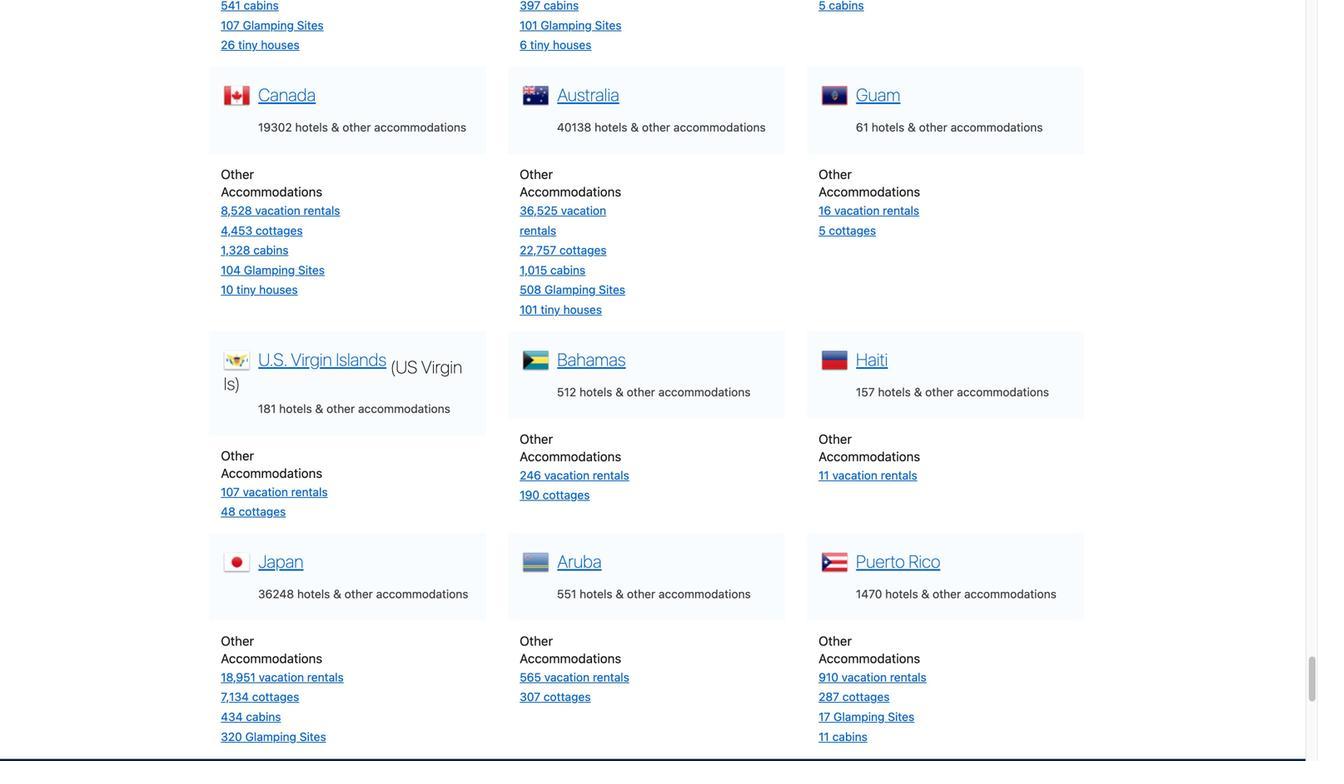 Task type: vqa. For each thing, say whether or not it's contained in the screenshot.
accommodations related to Haiti
yes



Task type: describe. For each thing, give the bounding box(es) containing it.
36248 hotels & other accommodations
[[258, 587, 469, 601]]

other for u.s. virgin islands
[[327, 402, 355, 416]]

other accommodations 910 vacation rentals 287 cottages 17 glamping sites 11 cabins
[[819, 633, 927, 744]]

& for japan
[[333, 587, 342, 601]]

australia
[[558, 84, 620, 105]]

18,951 vacation rentals link
[[221, 671, 344, 684]]

551
[[557, 587, 577, 601]]

6
[[520, 38, 527, 52]]

101 inside other accommodations 36,525 vacation rentals 22,757 cottages 1,015 cabins 508 glamping sites 101 tiny houses
[[520, 303, 538, 317]]

434
[[221, 710, 243, 724]]

6 tiny houses link
[[520, 38, 592, 52]]

other for guam
[[819, 167, 852, 182]]

aruba
[[558, 551, 602, 572]]

307
[[520, 690, 541, 704]]

bahamas link
[[553, 347, 626, 370]]

26
[[221, 38, 235, 52]]

181
[[258, 402, 276, 416]]

307 cottages link
[[520, 690, 591, 704]]

hotels for canada
[[295, 120, 328, 134]]

11 inside the other accommodations 910 vacation rentals 287 cottages 17 glamping sites 11 cabins
[[819, 730, 830, 744]]

guam
[[857, 84, 901, 105]]

other for canada
[[343, 120, 371, 134]]

181 hotels & other accommodations
[[258, 402, 451, 416]]

other for puerto rico
[[819, 633, 852, 648]]

sites inside other accommodations 36,525 vacation rentals 22,757 cottages 1,015 cabins 508 glamping sites 101 tiny houses
[[599, 283, 626, 297]]

7,134 cottages link
[[221, 690, 299, 704]]

104
[[221, 263, 241, 277]]

565 vacation rentals link
[[520, 671, 630, 684]]

512 hotels & other accommodations
[[557, 385, 751, 399]]

hotels for guam
[[872, 120, 905, 134]]

4,453
[[221, 224, 253, 237]]

& for bahamas
[[616, 385, 624, 399]]

bahamas
[[558, 349, 626, 370]]

61
[[856, 120, 869, 134]]

1470
[[856, 587, 883, 601]]

accommodations for aruba
[[659, 587, 751, 601]]

other for haiti
[[926, 385, 954, 399]]

guam link
[[852, 82, 901, 105]]

sites inside other accommodations 8,528 vacation rentals 4,453 cottages 1,328 cabins 104 glamping sites 10 tiny houses
[[298, 263, 325, 277]]

canada
[[258, 84, 316, 105]]

& for aruba
[[616, 587, 624, 601]]

glamping inside the other accommodations 910 vacation rentals 287 cottages 17 glamping sites 11 cabins
[[834, 710, 885, 724]]

other for japan
[[345, 587, 373, 601]]

508 glamping sites link
[[520, 283, 626, 297]]

cottages for puerto rico
[[843, 690, 890, 704]]

4,453 cottages link
[[221, 224, 303, 237]]

other for u.s. virgin islands
[[221, 448, 254, 463]]

36,525
[[520, 204, 558, 217]]

11 cabins link
[[819, 730, 868, 744]]

287 cottages link
[[819, 690, 890, 704]]

is)
[[224, 373, 240, 394]]

cottages for australia
[[560, 243, 607, 257]]

haiti link
[[852, 347, 888, 370]]

accommodations for australia
[[520, 184, 622, 199]]

accommodations for haiti
[[957, 385, 1050, 399]]

157
[[856, 385, 875, 399]]

hotels for aruba
[[580, 587, 613, 601]]

551 hotels & other accommodations
[[557, 587, 751, 601]]

accommodations for canada
[[374, 120, 467, 134]]

107 inside 107 glamping sites 26 tiny houses
[[221, 18, 240, 32]]

cabins inside the other accommodations 910 vacation rentals 287 cottages 17 glamping sites 11 cabins
[[833, 730, 868, 744]]

accommodations for haiti
[[819, 449, 921, 464]]

cabins for canada
[[254, 243, 289, 257]]

houses inside other accommodations 36,525 vacation rentals 22,757 cottages 1,015 cabins 508 glamping sites 101 tiny houses
[[564, 303, 602, 317]]

434 cabins link
[[221, 710, 281, 724]]

houses inside 107 glamping sites 26 tiny houses
[[261, 38, 300, 52]]

houses inside other accommodations 8,528 vacation rentals 4,453 cottages 1,328 cabins 104 glamping sites 10 tiny houses
[[259, 283, 298, 297]]

48
[[221, 505, 236, 519]]

other accommodations 565 vacation rentals 307 cottages
[[520, 633, 630, 704]]

rico
[[909, 551, 941, 572]]

910
[[819, 671, 839, 684]]

puerto rico link
[[852, 549, 941, 572]]

48 cottages link
[[221, 505, 286, 519]]

rentals for guam
[[883, 204, 920, 217]]

(us
[[391, 356, 418, 377]]

canada link
[[254, 82, 316, 105]]

1470 hotels & other accommodations
[[856, 587, 1057, 601]]

u.s.
[[258, 349, 287, 370]]

hotels for haiti
[[878, 385, 911, 399]]

910 vacation rentals link
[[819, 671, 927, 684]]

107 vacation rentals link
[[221, 485, 328, 499]]

puerto rico
[[857, 551, 941, 572]]

16 vacation rentals link
[[819, 204, 920, 217]]

cottages for aruba
[[544, 690, 591, 704]]

1,328 cabins link
[[221, 243, 289, 257]]

hotels for u.s. virgin islands
[[279, 402, 312, 416]]

512
[[557, 385, 577, 399]]

main content containing canada
[[191, 0, 1116, 759]]

104 glamping sites link
[[221, 263, 325, 277]]

& for puerto rico
[[922, 587, 930, 601]]

u.s. virgin islands
[[258, 349, 387, 370]]

other for australia
[[520, 167, 553, 182]]

tiny inside other accommodations 36,525 vacation rentals 22,757 cottages 1,015 cabins 508 glamping sites 101 tiny houses
[[541, 303, 561, 317]]

tiny inside 107 glamping sites 26 tiny houses
[[238, 38, 258, 52]]

40138 hotels & other accommodations
[[557, 120, 766, 134]]

japan link
[[254, 549, 304, 572]]

5 cottages link
[[819, 224, 877, 237]]

287
[[819, 690, 840, 704]]

other for australia
[[642, 120, 671, 134]]

(us virgin is)
[[224, 356, 463, 394]]

other accommodations 18,951 vacation rentals 7,134 cottages 434 cabins 320 glamping sites
[[221, 633, 344, 744]]

accommodations for guam
[[951, 120, 1043, 134]]

aruba link
[[553, 549, 602, 572]]

tiny inside 101 glamping sites 6 tiny houses
[[530, 38, 550, 52]]

accommodations for puerto rico
[[965, 587, 1057, 601]]

61 hotels & other accommodations
[[856, 120, 1043, 134]]

other accommodations 16 vacation rentals 5 cottages
[[819, 167, 921, 237]]

other for puerto rico
[[933, 587, 962, 601]]

islands
[[336, 349, 387, 370]]

vacation for canada
[[255, 204, 301, 217]]

17 glamping sites link
[[819, 710, 915, 724]]

other accommodations 107 vacation rentals 48 cottages
[[221, 448, 328, 519]]

508
[[520, 283, 542, 297]]

320
[[221, 730, 242, 744]]

18,951
[[221, 671, 256, 684]]



Task type: locate. For each thing, give the bounding box(es) containing it.
107 inside other accommodations 107 vacation rentals 48 cottages
[[221, 485, 240, 499]]

hotels for puerto rico
[[886, 587, 919, 601]]

accommodations up 11 vacation rentals link
[[819, 449, 921, 464]]

accommodations for bahamas
[[659, 385, 751, 399]]

rentals inside other accommodations 11 vacation rentals
[[881, 468, 918, 482]]

virgin for u.s.
[[291, 349, 332, 370]]

accommodations for puerto rico
[[819, 651, 921, 666]]

cottages down 107 vacation rentals link
[[239, 505, 286, 519]]

accommodations for australia
[[674, 120, 766, 134]]

accommodations up 36,525 vacation rentals link
[[520, 184, 622, 199]]

17
[[819, 710, 831, 724]]

vacation for aruba
[[545, 671, 590, 684]]

tiny down 508
[[541, 303, 561, 317]]

157 hotels & other accommodations
[[856, 385, 1050, 399]]

cottages for japan
[[252, 690, 299, 704]]

houses
[[261, 38, 300, 52], [553, 38, 592, 52], [259, 283, 298, 297], [564, 303, 602, 317]]

& for haiti
[[914, 385, 923, 399]]

101 glamping sites 6 tiny houses
[[520, 18, 622, 52]]

& for australia
[[631, 120, 639, 134]]

other up 16
[[819, 167, 852, 182]]

vacation inside other accommodations 11 vacation rentals
[[833, 468, 878, 482]]

tiny right "6"
[[530, 38, 550, 52]]

other accommodations 246 vacation rentals 190 cottages
[[520, 431, 630, 502]]

2 107 from the top
[[221, 485, 240, 499]]

australia link
[[553, 82, 620, 105]]

cottages for guam
[[829, 224, 877, 237]]

accommodations for guam
[[819, 184, 921, 199]]

glamping up the 101 tiny houses link
[[545, 283, 596, 297]]

rentals for haiti
[[881, 468, 918, 482]]

cottages inside "other accommodations 246 vacation rentals 190 cottages"
[[543, 488, 590, 502]]

cottages for bahamas
[[543, 488, 590, 502]]

107 glamping sites link
[[221, 18, 324, 32]]

& right the 19302
[[331, 120, 340, 134]]

& right 157
[[914, 385, 923, 399]]

36,525 vacation rentals link
[[520, 204, 607, 237]]

hotels for bahamas
[[580, 385, 613, 399]]

vacation for guam
[[835, 204, 880, 217]]

cabins up 508 glamping sites link
[[551, 263, 586, 277]]

houses down 508 glamping sites link
[[564, 303, 602, 317]]

1 107 from the top
[[221, 18, 240, 32]]

rentals inside other accommodations 107 vacation rentals 48 cottages
[[291, 485, 328, 499]]

11 vacation rentals link
[[819, 468, 918, 482]]

glamping inside other accommodations 8,528 vacation rentals 4,453 cottages 1,328 cabins 104 glamping sites 10 tiny houses
[[244, 263, 295, 277]]

cottages down 18,951 vacation rentals link
[[252, 690, 299, 704]]

vacation for bahamas
[[545, 468, 590, 482]]

1 horizontal spatial virgin
[[421, 356, 463, 377]]

vacation
[[255, 204, 301, 217], [561, 204, 607, 217], [835, 204, 880, 217], [545, 468, 590, 482], [833, 468, 878, 482], [243, 485, 288, 499], [259, 671, 304, 684], [545, 671, 590, 684], [842, 671, 887, 684]]

190 cottages link
[[520, 488, 590, 502]]

accommodations for japan
[[221, 651, 323, 666]]

0 vertical spatial 107
[[221, 18, 240, 32]]

accommodations up the 246 vacation rentals link on the left
[[520, 449, 622, 464]]

& right '40138' on the left
[[631, 120, 639, 134]]

246
[[520, 468, 541, 482]]

vacation inside other accommodations 16 vacation rentals 5 cottages
[[835, 204, 880, 217]]

565
[[520, 671, 542, 684]]

hotels for japan
[[297, 587, 330, 601]]

cottages inside other accommodations 36,525 vacation rentals 22,757 cottages 1,015 cabins 508 glamping sites 101 tiny houses
[[560, 243, 607, 257]]

other inside the other accommodations 910 vacation rentals 287 cottages 17 glamping sites 11 cabins
[[819, 633, 852, 648]]

vacation for u.s. virgin islands
[[243, 485, 288, 499]]

other for guam
[[920, 120, 948, 134]]

haiti
[[857, 349, 888, 370]]

rentals for australia
[[520, 224, 557, 237]]

vacation inside other accommodations 36,525 vacation rentals 22,757 cottages 1,015 cabins 508 glamping sites 101 tiny houses
[[561, 204, 607, 217]]

19302
[[258, 120, 292, 134]]

cottages inside other accommodations 16 vacation rentals 5 cottages
[[829, 224, 877, 237]]

cabins
[[254, 243, 289, 257], [551, 263, 586, 277], [246, 710, 281, 724], [833, 730, 868, 744]]

accommodations for aruba
[[520, 651, 622, 666]]

& right 36248
[[333, 587, 342, 601]]

rentals inside other accommodations 16 vacation rentals 5 cottages
[[883, 204, 920, 217]]

1 vertical spatial 11
[[819, 730, 830, 744]]

hotels
[[295, 120, 328, 134], [595, 120, 628, 134], [872, 120, 905, 134], [580, 385, 613, 399], [878, 385, 911, 399], [279, 402, 312, 416], [297, 587, 330, 601], [580, 587, 613, 601], [886, 587, 919, 601]]

accommodations up 16 vacation rentals link
[[819, 184, 921, 199]]

cottages for u.s. virgin islands
[[239, 505, 286, 519]]

other inside other accommodations 16 vacation rentals 5 cottages
[[819, 167, 852, 182]]

glamping down 434 cabins link
[[245, 730, 297, 744]]

hotels right the 19302
[[295, 120, 328, 134]]

other for japan
[[221, 633, 254, 648]]

cottages up 17 glamping sites link
[[843, 690, 890, 704]]

& right 61
[[908, 120, 916, 134]]

101 tiny houses link
[[520, 303, 602, 317]]

rentals for japan
[[307, 671, 344, 684]]

other inside other accommodations 36,525 vacation rentals 22,757 cottages 1,015 cabins 508 glamping sites 101 tiny houses
[[520, 167, 553, 182]]

other up 18,951
[[221, 633, 254, 648]]

other right the 19302
[[343, 120, 371, 134]]

cottages
[[256, 224, 303, 237], [829, 224, 877, 237], [560, 243, 607, 257], [543, 488, 590, 502], [239, 505, 286, 519], [252, 690, 299, 704], [544, 690, 591, 704], [843, 690, 890, 704]]

hotels right 61
[[872, 120, 905, 134]]

other right 36248
[[345, 587, 373, 601]]

2 101 from the top
[[520, 303, 538, 317]]

rentals for canada
[[304, 204, 340, 217]]

& for guam
[[908, 120, 916, 134]]

other up 11 vacation rentals link
[[819, 431, 852, 446]]

101 glamping sites link
[[520, 18, 622, 32]]

5
[[819, 224, 826, 237]]

virgin for (us
[[421, 356, 463, 377]]

rentals inside other accommodations 8,528 vacation rentals 4,453 cottages 1,328 cabins 104 glamping sites 10 tiny houses
[[304, 204, 340, 217]]

hotels right 157
[[878, 385, 911, 399]]

rentals for aruba
[[593, 671, 630, 684]]

0 vertical spatial 11
[[819, 468, 830, 482]]

other for bahamas
[[627, 385, 656, 399]]

sites up 26 tiny houses link
[[297, 18, 324, 32]]

other accommodations 11 vacation rentals
[[819, 431, 921, 482]]

accommodations up the 8,528 vacation rentals link
[[221, 184, 323, 199]]

hotels right 1470 at the bottom of the page
[[886, 587, 919, 601]]

tiny
[[238, 38, 258, 52], [530, 38, 550, 52], [237, 283, 256, 297], [541, 303, 561, 317]]

107 glamping sites 26 tiny houses
[[221, 18, 324, 52]]

glamping inside other accommodations 36,525 vacation rentals 22,757 cottages 1,015 cabins 508 glamping sites 101 tiny houses
[[545, 283, 596, 297]]

320 glamping sites link
[[221, 730, 326, 744]]

& down bahamas
[[616, 385, 624, 399]]

other right 512
[[627, 385, 656, 399]]

hotels right the 551
[[580, 587, 613, 601]]

vacation for australia
[[561, 204, 607, 217]]

other down (us virgin is)
[[327, 402, 355, 416]]

accommodations inside other accommodations 107 vacation rentals 48 cottages
[[221, 466, 323, 481]]

virgin inside (us virgin is)
[[421, 356, 463, 377]]

accommodations
[[221, 184, 323, 199], [520, 184, 622, 199], [819, 184, 921, 199], [520, 449, 622, 464], [819, 449, 921, 464], [221, 466, 323, 481], [221, 651, 323, 666], [520, 651, 622, 666], [819, 651, 921, 666]]

glamping
[[243, 18, 294, 32], [541, 18, 592, 32], [244, 263, 295, 277], [545, 283, 596, 297], [834, 710, 885, 724], [245, 730, 297, 744]]

sites inside 107 glamping sites 26 tiny houses
[[297, 18, 324, 32]]

glamping down the '287 cottages' link
[[834, 710, 885, 724]]

rentals for u.s. virgin islands
[[291, 485, 328, 499]]

cabins inside other accommodations 8,528 vacation rentals 4,453 cottages 1,328 cabins 104 glamping sites 10 tiny houses
[[254, 243, 289, 257]]

11 inside other accommodations 11 vacation rentals
[[819, 468, 830, 482]]

accommodations
[[374, 120, 467, 134], [674, 120, 766, 134], [951, 120, 1043, 134], [659, 385, 751, 399], [957, 385, 1050, 399], [358, 402, 451, 416], [376, 587, 469, 601], [659, 587, 751, 601], [965, 587, 1057, 601]]

cabins inside other accommodations 18,951 vacation rentals 7,134 cottages 434 cabins 320 glamping sites
[[246, 710, 281, 724]]

other for bahamas
[[520, 431, 553, 446]]

other up 565
[[520, 633, 553, 648]]

glamping up 26 tiny houses link
[[243, 18, 294, 32]]

101 inside 101 glamping sites 6 tiny houses
[[520, 18, 538, 32]]

accommodations inside other accommodations 565 vacation rentals 307 cottages
[[520, 651, 622, 666]]

vacation for japan
[[259, 671, 304, 684]]

cabins down 7,134 cottages link
[[246, 710, 281, 724]]

houses down 107 glamping sites link
[[261, 38, 300, 52]]

rentals inside other accommodations 565 vacation rentals 307 cottages
[[593, 671, 630, 684]]

sites inside the other accommodations 910 vacation rentals 287 cottages 17 glamping sites 11 cabins
[[888, 710, 915, 724]]

cottages down 16 vacation rentals link
[[829, 224, 877, 237]]

rentals inside other accommodations 36,525 vacation rentals 22,757 cottages 1,015 cabins 508 glamping sites 101 tiny houses
[[520, 224, 557, 237]]

10 tiny houses link
[[221, 283, 298, 297]]

other right '40138' on the left
[[642, 120, 671, 134]]

other right 157
[[926, 385, 954, 399]]

19302 hotels & other accommodations
[[258, 120, 467, 134]]

16
[[819, 204, 832, 217]]

sites down 18,951 vacation rentals link
[[300, 730, 326, 744]]

vacation inside "other accommodations 246 vacation rentals 190 cottages"
[[545, 468, 590, 482]]

hotels right '40138' on the left
[[595, 120, 628, 134]]

sites
[[297, 18, 324, 32], [595, 18, 622, 32], [298, 263, 325, 277], [599, 283, 626, 297], [888, 710, 915, 724], [300, 730, 326, 744]]

hotels right 181
[[279, 402, 312, 416]]

other up 246
[[520, 431, 553, 446]]

sites down 4,453 cottages link on the top of the page
[[298, 263, 325, 277]]

accommodations for bahamas
[[520, 449, 622, 464]]

virgin right (us
[[421, 356, 463, 377]]

accommodations up 910 vacation rentals link
[[819, 651, 921, 666]]

accommodations for u.s. virgin islands
[[358, 402, 451, 416]]

other for haiti
[[819, 431, 852, 446]]

other
[[221, 167, 254, 182], [520, 167, 553, 182], [819, 167, 852, 182], [520, 431, 553, 446], [819, 431, 852, 446], [221, 448, 254, 463], [221, 633, 254, 648], [520, 633, 553, 648], [819, 633, 852, 648]]

vacation inside other accommodations 18,951 vacation rentals 7,134 cottages 434 cabins 320 glamping sites
[[259, 671, 304, 684]]

virgin right u.s.
[[291, 349, 332, 370]]

accommodations for japan
[[376, 587, 469, 601]]

accommodations up 18,951 vacation rentals link
[[221, 651, 323, 666]]

glamping up 10 tiny houses link
[[244, 263, 295, 277]]

other inside other accommodations 8,528 vacation rentals 4,453 cottages 1,328 cabins 104 glamping sites 10 tiny houses
[[221, 167, 254, 182]]

main content
[[191, 0, 1116, 759]]

other inside other accommodations 11 vacation rentals
[[819, 431, 852, 446]]

107
[[221, 18, 240, 32], [221, 485, 240, 499]]

101 down 508
[[520, 303, 538, 317]]

tiny inside other accommodations 8,528 vacation rentals 4,453 cottages 1,328 cabins 104 glamping sites 10 tiny houses
[[237, 283, 256, 297]]

11
[[819, 468, 830, 482], [819, 730, 830, 744]]

36248
[[258, 587, 294, 601]]

houses down 101 glamping sites link
[[553, 38, 592, 52]]

107 up 48
[[221, 485, 240, 499]]

tiny right 10
[[237, 283, 256, 297]]

22,757
[[520, 243, 557, 257]]

0 vertical spatial 101
[[520, 18, 538, 32]]

& down (us virgin is)
[[315, 402, 324, 416]]

2 11 from the top
[[819, 730, 830, 744]]

other right the 551
[[627, 587, 656, 601]]

virgin
[[291, 349, 332, 370], [421, 356, 463, 377]]

cottages down 565 vacation rentals link
[[544, 690, 591, 704]]

& down the rico
[[922, 587, 930, 601]]

accommodations inside other accommodations 18,951 vacation rentals 7,134 cottages 434 cabins 320 glamping sites
[[221, 651, 323, 666]]

sites up the 101 tiny houses link
[[599, 283, 626, 297]]

vacation for haiti
[[833, 468, 878, 482]]

sites inside 101 glamping sites 6 tiny houses
[[595, 18, 622, 32]]

1 101 from the top
[[520, 18, 538, 32]]

accommodations inside other accommodations 36,525 vacation rentals 22,757 cottages 1,015 cabins 508 glamping sites 101 tiny houses
[[520, 184, 622, 199]]

other up 8,528
[[221, 167, 254, 182]]

7,134
[[221, 690, 249, 704]]

rentals inside "other accommodations 246 vacation rentals 190 cottages"
[[593, 468, 630, 482]]

accommodations inside the other accommodations 910 vacation rentals 287 cottages 17 glamping sites 11 cabins
[[819, 651, 921, 666]]

107 up 26
[[221, 18, 240, 32]]

1 vertical spatial 107
[[221, 485, 240, 499]]

hotels right 512
[[580, 385, 613, 399]]

other for canada
[[221, 167, 254, 182]]

22,757 cottages link
[[520, 243, 607, 257]]

1,015 cabins link
[[520, 263, 586, 277]]

accommodations for canada
[[221, 184, 323, 199]]

other inside other accommodations 107 vacation rentals 48 cottages
[[221, 448, 254, 463]]

other up 910
[[819, 633, 852, 648]]

cabins down 17 glamping sites link
[[833, 730, 868, 744]]

sites down 910 vacation rentals link
[[888, 710, 915, 724]]

vacation inside the other accommodations 910 vacation rentals 287 cottages 17 glamping sites 11 cabins
[[842, 671, 887, 684]]

190
[[520, 488, 540, 502]]

puerto
[[857, 551, 905, 572]]

cottages inside the other accommodations 910 vacation rentals 287 cottages 17 glamping sites 11 cabins
[[843, 690, 890, 704]]

cottages down the 246 vacation rentals link on the left
[[543, 488, 590, 502]]

other accommodations 36,525 vacation rentals 22,757 cottages 1,015 cabins 508 glamping sites 101 tiny houses
[[520, 167, 626, 317]]

other accommodations 8,528 vacation rentals 4,453 cottages 1,328 cabins 104 glamping sites 10 tiny houses
[[221, 167, 340, 297]]

40138
[[557, 120, 592, 134]]

0 horizontal spatial virgin
[[291, 349, 332, 370]]

rentals
[[304, 204, 340, 217], [883, 204, 920, 217], [520, 224, 557, 237], [593, 468, 630, 482], [881, 468, 918, 482], [291, 485, 328, 499], [307, 671, 344, 684], [593, 671, 630, 684], [891, 671, 927, 684]]

glamping inside 101 glamping sites 6 tiny houses
[[541, 18, 592, 32]]

cabins up 104 glamping sites link
[[254, 243, 289, 257]]

cottages inside other accommodations 8,528 vacation rentals 4,453 cottages 1,328 cabins 104 glamping sites 10 tiny houses
[[256, 224, 303, 237]]

cottages inside other accommodations 107 vacation rentals 48 cottages
[[239, 505, 286, 519]]

vacation inside other accommodations 107 vacation rentals 48 cottages
[[243, 485, 288, 499]]

cottages inside other accommodations 565 vacation rentals 307 cottages
[[544, 690, 591, 704]]

cabins for australia
[[551, 263, 586, 277]]

& right the 551
[[616, 587, 624, 601]]

sites up australia link
[[595, 18, 622, 32]]

other inside other accommodations 18,951 vacation rentals 7,134 cottages 434 cabins 320 glamping sites
[[221, 633, 254, 648]]

rentals inside other accommodations 18,951 vacation rentals 7,134 cottages 434 cabins 320 glamping sites
[[307, 671, 344, 684]]

other up the "36,525"
[[520, 167, 553, 182]]

other inside "other accommodations 246 vacation rentals 190 cottages"
[[520, 431, 553, 446]]

cottages inside other accommodations 18,951 vacation rentals 7,134 cottages 434 cabins 320 glamping sites
[[252, 690, 299, 704]]

vacation inside other accommodations 8,528 vacation rentals 4,453 cottages 1,328 cabins 104 glamping sites 10 tiny houses
[[255, 204, 301, 217]]

cottages down 36,525 vacation rentals link
[[560, 243, 607, 257]]

accommodations inside "other accommodations 246 vacation rentals 190 cottages"
[[520, 449, 622, 464]]

glamping up 6 tiny houses link
[[541, 18, 592, 32]]

& for u.s. virgin islands
[[315, 402, 324, 416]]

10
[[221, 283, 233, 297]]

1 vertical spatial 101
[[520, 303, 538, 317]]

1 11 from the top
[[819, 468, 830, 482]]

accommodations for u.s. virgin islands
[[221, 466, 323, 481]]

cottages down the 8,528 vacation rentals link
[[256, 224, 303, 237]]

1,015
[[520, 263, 548, 277]]

hotels right 36248
[[297, 587, 330, 601]]

sites inside other accommodations 18,951 vacation rentals 7,134 cottages 434 cabins 320 glamping sites
[[300, 730, 326, 744]]

glamping inside 107 glamping sites 26 tiny houses
[[243, 18, 294, 32]]

cottages for canada
[[256, 224, 303, 237]]

other down the rico
[[933, 587, 962, 601]]

rentals for bahamas
[[593, 468, 630, 482]]

101 up "6"
[[520, 18, 538, 32]]

rentals inside the other accommodations 910 vacation rentals 287 cottages 17 glamping sites 11 cabins
[[891, 671, 927, 684]]

other for aruba
[[520, 633, 553, 648]]

glamping inside other accommodations 18,951 vacation rentals 7,134 cottages 434 cabins 320 glamping sites
[[245, 730, 297, 744]]

houses inside 101 glamping sites 6 tiny houses
[[553, 38, 592, 52]]

other up 107 vacation rentals link
[[221, 448, 254, 463]]

hotels for australia
[[595, 120, 628, 134]]

cabins for japan
[[246, 710, 281, 724]]

vacation for puerto rico
[[842, 671, 887, 684]]

tiny right 26
[[238, 38, 258, 52]]

vacation inside other accommodations 565 vacation rentals 307 cottages
[[545, 671, 590, 684]]

rentals for puerto rico
[[891, 671, 927, 684]]

other right 61
[[920, 120, 948, 134]]

other inside other accommodations 565 vacation rentals 307 cottages
[[520, 633, 553, 648]]

accommodations inside other accommodations 8,528 vacation rentals 4,453 cottages 1,328 cabins 104 glamping sites 10 tiny houses
[[221, 184, 323, 199]]

246 vacation rentals link
[[520, 468, 630, 482]]

u.s. virgin islands link
[[254, 347, 387, 370]]

accommodations up 565 vacation rentals link
[[520, 651, 622, 666]]

& for canada
[[331, 120, 340, 134]]

other for aruba
[[627, 587, 656, 601]]

cabins inside other accommodations 36,525 vacation rentals 22,757 cottages 1,015 cabins 508 glamping sites 101 tiny houses
[[551, 263, 586, 277]]

accommodations up 107 vacation rentals link
[[221, 466, 323, 481]]

houses down 104 glamping sites link
[[259, 283, 298, 297]]



